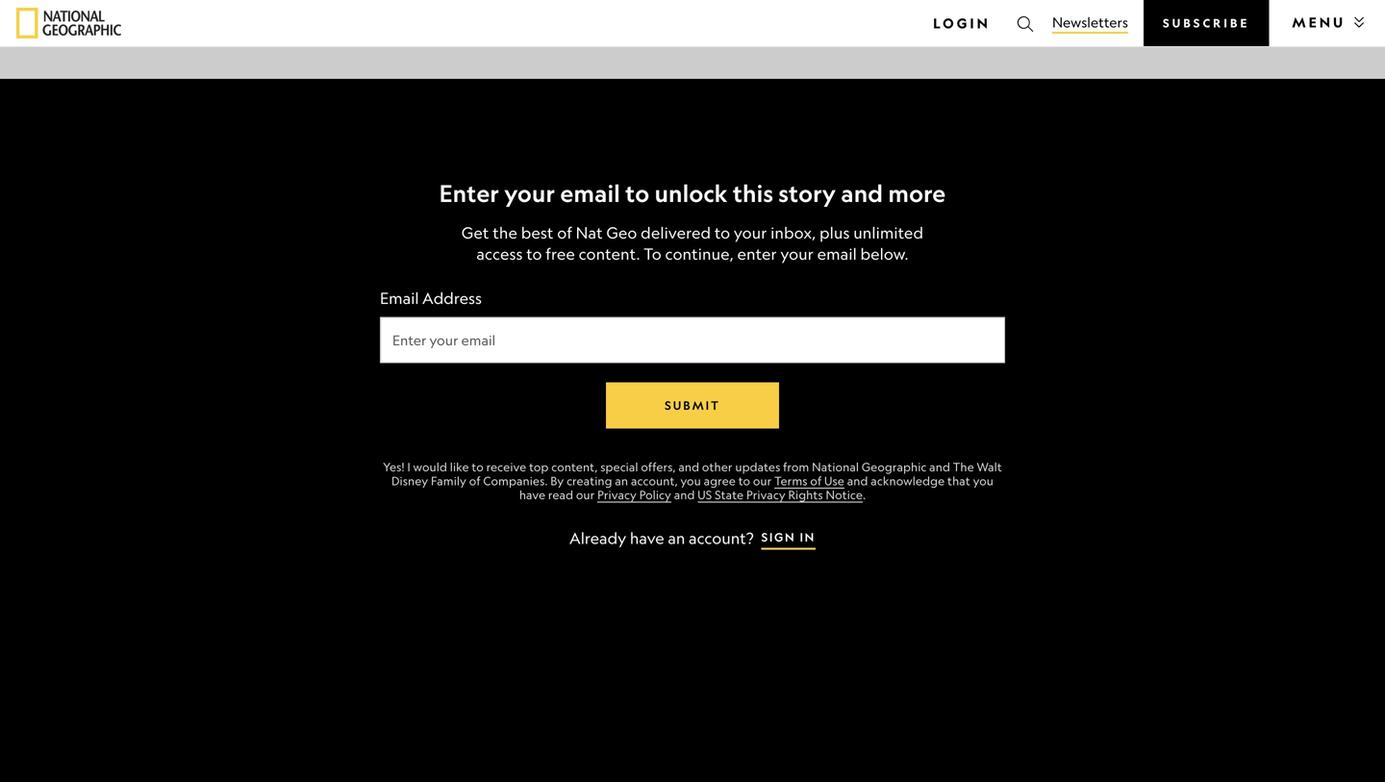Task type: describe. For each thing, give the bounding box(es) containing it.
to up geo
[[625, 179, 650, 208]]

privacy policy and us state privacy rights notice .
[[598, 488, 866, 502]]

this
[[733, 179, 774, 208]]

receive
[[486, 460, 527, 474]]

geographic
[[862, 460, 927, 474]]

Email Address text field
[[380, 317, 1005, 363]]

login
[[933, 14, 991, 32]]

address
[[422, 289, 482, 307]]

enter
[[439, 179, 499, 208]]

enter your email to unlock this story and more
[[439, 179, 946, 208]]

terms
[[775, 474, 808, 488]]

account?
[[689, 529, 754, 547]]

read
[[548, 488, 573, 502]]

terms of use
[[775, 474, 845, 488]]

get the best of nat geo delivered to your inbox, plus unlimited access to free content. to continue, enter your email below.
[[462, 223, 924, 263]]

of inside 'yes! i would like to receive top content, special offers, and other updates from national geographic and the walt disney family of companies. by creating an account, you agree to our'
[[469, 474, 481, 488]]

and left us
[[674, 488, 695, 502]]

sign in link
[[762, 527, 816, 550]]

to up the continue,
[[715, 223, 730, 242]]

privacy policy link
[[598, 488, 671, 502]]

our inside and acknowledge that you have read our
[[576, 488, 595, 502]]

agree
[[704, 474, 736, 488]]

special
[[601, 460, 638, 474]]

2 horizontal spatial your
[[781, 244, 814, 263]]

national geographic logo - home image
[[16, 8, 121, 38]]

policy
[[639, 488, 671, 502]]

account,
[[631, 474, 678, 488]]

to right like
[[472, 460, 484, 474]]

rights
[[788, 488, 823, 502]]

to down best
[[526, 244, 542, 263]]

0 vertical spatial the
[[507, 137, 620, 203]]

of up "get"
[[416, 137, 494, 203]]

newsletters link
[[1052, 13, 1128, 34]]

subscribe link
[[1144, 0, 1269, 46]]

offers,
[[641, 460, 676, 474]]

walt
[[977, 460, 1002, 474]]

us state privacy rights notice link
[[698, 488, 863, 502]]

login button
[[926, 8, 999, 38]]

nat
[[576, 223, 603, 242]]

creating
[[567, 474, 612, 488]]

that
[[948, 474, 971, 488]]

story
[[779, 179, 836, 208]]

our inside 'yes! i would like to receive top content, special offers, and other updates from national geographic and the walt disney family of companies. by creating an account, you agree to our'
[[753, 474, 772, 488]]

already have an account? sign in
[[570, 529, 816, 547]]

acknowledge
[[871, 474, 945, 488]]

access
[[477, 244, 523, 263]]

have inside and acknowledge that you have read our
[[519, 488, 546, 502]]

unlimited
[[854, 223, 924, 242]]

submit
[[665, 398, 720, 413]]

photo
[[202, 137, 403, 203]]

email
[[380, 289, 419, 307]]

submit button
[[606, 382, 779, 429]]

yes! i would like to receive top content, special offers, and other updates from national geographic and the walt disney family of companies. by creating an account, you agree to our
[[383, 460, 1002, 488]]

and left the other
[[679, 460, 700, 474]]

delivered
[[641, 223, 711, 242]]



Task type: locate. For each thing, give the bounding box(es) containing it.
1 vertical spatial email
[[817, 244, 857, 263]]

privacy down updates
[[747, 488, 786, 502]]

enter
[[737, 244, 777, 263]]

menu button
[[1285, 7, 1369, 38]]

the inside get the best of nat geo delivered to your inbox, plus unlimited access to free content. to continue, enter your email below.
[[493, 223, 518, 242]]

email up the nat
[[560, 179, 620, 208]]

have
[[519, 488, 546, 502], [630, 529, 665, 547]]

0 vertical spatial your
[[504, 179, 555, 208]]

0 vertical spatial email
[[560, 179, 620, 208]]

unlock
[[655, 179, 728, 208]]

an left account?
[[668, 529, 685, 547]]

0 horizontal spatial an
[[615, 474, 628, 488]]

and acknowledge that you have read our
[[519, 474, 994, 502]]

from
[[783, 460, 809, 474]]

your up the enter
[[734, 223, 767, 242]]

our right read
[[576, 488, 595, 502]]

an right creating
[[615, 474, 628, 488]]

search image
[[1016, 14, 1035, 34]]

in
[[800, 530, 816, 545]]

our
[[753, 474, 772, 488], [576, 488, 595, 502]]

of right like
[[469, 474, 481, 488]]

of inside terms of use link
[[810, 474, 822, 488]]

1 horizontal spatial have
[[630, 529, 665, 547]]

updates
[[735, 460, 781, 474]]

of left use
[[810, 474, 822, 488]]

like
[[450, 460, 469, 474]]

companies.
[[483, 474, 548, 488]]

and up the unlimited on the right of page
[[841, 179, 883, 208]]

disney
[[392, 474, 428, 488]]

day
[[633, 137, 747, 203]]

and inside and acknowledge that you have read our
[[847, 474, 868, 488]]

by
[[551, 474, 564, 488]]

and left the on the bottom of page
[[930, 460, 950, 474]]

i
[[407, 460, 411, 474]]

2 privacy from the left
[[747, 488, 786, 502]]

0 vertical spatial an
[[615, 474, 628, 488]]

2 you from the left
[[973, 474, 994, 488]]

best
[[521, 223, 554, 242]]

of inside get the best of nat geo delivered to your inbox, plus unlimited access to free content. to continue, enter your email below.
[[557, 223, 572, 242]]

1 vertical spatial your
[[734, 223, 767, 242]]

.
[[863, 488, 866, 502]]

top
[[529, 460, 549, 474]]

photo of the day
[[202, 137, 747, 203]]

other
[[702, 460, 733, 474]]

to
[[625, 179, 650, 208], [715, 223, 730, 242], [526, 244, 542, 263], [472, 460, 484, 474], [739, 474, 750, 488]]

advertisement element
[[882, 114, 1171, 355]]

to
[[644, 244, 662, 263]]

the
[[953, 460, 974, 474]]

use
[[824, 474, 845, 488]]

yes!
[[383, 460, 405, 474]]

of up free
[[557, 223, 572, 242]]

1 vertical spatial an
[[668, 529, 685, 547]]

an
[[615, 474, 628, 488], [668, 529, 685, 547]]

privacy
[[598, 488, 637, 502], [747, 488, 786, 502]]

would
[[413, 460, 447, 474]]

have left read
[[519, 488, 546, 502]]

0 horizontal spatial your
[[504, 179, 555, 208]]

you inside 'yes! i would like to receive top content, special offers, and other updates from national geographic and the walt disney family of companies. by creating an account, you agree to our'
[[681, 474, 701, 488]]

you inside and acknowledge that you have read our
[[973, 474, 994, 488]]

an inside 'yes! i would like to receive top content, special offers, and other updates from national geographic and the walt disney family of companies. by creating an account, you agree to our'
[[615, 474, 628, 488]]

privacy down special
[[598, 488, 637, 502]]

newsletters
[[1052, 14, 1128, 30]]

lemon shark swimming near mangroves image
[[237, 329, 808, 757]]

already
[[570, 529, 627, 547]]

email address
[[380, 289, 482, 307]]

get
[[462, 223, 489, 242]]

continue,
[[665, 244, 734, 263]]

free
[[546, 244, 575, 263]]

menu
[[1292, 13, 1346, 31]]

0 horizontal spatial email
[[560, 179, 620, 208]]

0 horizontal spatial have
[[519, 488, 546, 502]]

1 horizontal spatial email
[[817, 244, 857, 263]]

1 horizontal spatial our
[[753, 474, 772, 488]]

the up the nat
[[507, 137, 620, 203]]

1 vertical spatial the
[[493, 223, 518, 242]]

content.
[[579, 244, 640, 263]]

terms of use link
[[775, 474, 845, 489]]

notice
[[826, 488, 863, 502]]

1 horizontal spatial you
[[973, 474, 994, 488]]

and
[[841, 179, 883, 208], [679, 460, 700, 474], [930, 460, 950, 474], [847, 474, 868, 488], [674, 488, 695, 502]]

your
[[504, 179, 555, 208], [734, 223, 767, 242], [781, 244, 814, 263]]

your up best
[[504, 179, 555, 208]]

1 privacy from the left
[[598, 488, 637, 502]]

us
[[698, 488, 712, 502]]

our left terms
[[753, 474, 772, 488]]

1 horizontal spatial an
[[668, 529, 685, 547]]

0 vertical spatial have
[[519, 488, 546, 502]]

1 you from the left
[[681, 474, 701, 488]]

1 horizontal spatial privacy
[[747, 488, 786, 502]]

0 horizontal spatial our
[[576, 488, 595, 502]]

email down "plus"
[[817, 244, 857, 263]]

0 horizontal spatial privacy
[[598, 488, 637, 502]]

2 vertical spatial your
[[781, 244, 814, 263]]

plus
[[820, 223, 850, 242]]

the
[[507, 137, 620, 203], [493, 223, 518, 242]]

your down inbox,
[[781, 244, 814, 263]]

email inside get the best of nat geo delivered to your inbox, plus unlimited access to free content. to continue, enter your email below.
[[817, 244, 857, 263]]

to right agree
[[739, 474, 750, 488]]

have down the policy on the left bottom of page
[[630, 529, 665, 547]]

below.
[[861, 244, 909, 263]]

0 horizontal spatial you
[[681, 474, 701, 488]]

geo
[[607, 223, 637, 242]]

content,
[[551, 460, 598, 474]]

of
[[416, 137, 494, 203], [557, 223, 572, 242], [469, 474, 481, 488], [810, 474, 822, 488]]

and right use
[[847, 474, 868, 488]]

1 horizontal spatial your
[[734, 223, 767, 242]]

you
[[681, 474, 701, 488], [973, 474, 994, 488]]

the up access
[[493, 223, 518, 242]]

1 vertical spatial have
[[630, 529, 665, 547]]

email
[[560, 179, 620, 208], [817, 244, 857, 263]]

sign
[[762, 530, 796, 545]]

state
[[715, 488, 744, 502]]

national
[[812, 460, 859, 474]]

you left agree
[[681, 474, 701, 488]]

you right that on the bottom of page
[[973, 474, 994, 488]]

more
[[888, 179, 946, 208]]

subscribe
[[1163, 16, 1250, 30]]

family
[[431, 474, 467, 488]]

inbox,
[[771, 223, 816, 242]]



Task type: vqa. For each thing, say whether or not it's contained in the screenshot.
$9,995 associated with Feb 15-Mar 3, 2025
no



